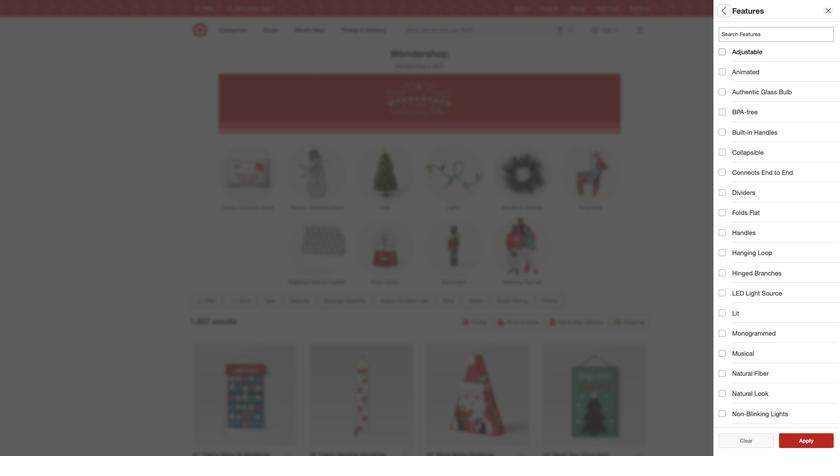 Task type: describe. For each thing, give the bounding box(es) containing it.
outdoor christmas decor link
[[283, 143, 351, 211]]

guest rating inside 'all filters' dialog
[[719, 169, 758, 177]]

Folds Flat checkbox
[[719, 210, 726, 216]]

circle
[[609, 6, 619, 11]]

clear all button
[[719, 434, 774, 449]]

results for 1,957 results
[[212, 317, 237, 327]]

1 vertical spatial use
[[419, 298, 428, 305]]

adjustable
[[732, 48, 763, 56]]

light
[[746, 290, 760, 297]]

Natural Fiber checkbox
[[719, 371, 726, 378]]

1 vertical spatial &
[[323, 279, 326, 285]]

0 horizontal spatial guest rating button
[[491, 294, 533, 309]]

blinking
[[747, 411, 769, 418]]

Authentic Glass Bulb checkbox
[[719, 89, 726, 95]]

redcard link
[[570, 6, 586, 11]]

of
[[766, 262, 771, 270]]

connects end to end
[[732, 169, 793, 177]]

decor for indoor christmas decor
[[261, 205, 274, 211]]

indoor inside the indoor christmas decor link
[[223, 205, 237, 211]]

snow globes link
[[351, 217, 420, 286]]

(1,957)
[[427, 63, 444, 69]]

shipping
[[623, 319, 644, 326]]

dividers
[[732, 189, 755, 197]]

2 end from the left
[[782, 169, 793, 177]]

weekly ad
[[540, 6, 559, 11]]

0 horizontal spatial price
[[443, 298, 455, 305]]

connects
[[732, 169, 760, 177]]

see results button
[[779, 434, 834, 449]]

0 horizontal spatial indoor outdoor use
[[381, 298, 428, 305]]

outdoor inside 'all filters' dialog
[[740, 99, 765, 107]]

filters
[[730, 6, 751, 15]]

clear for clear all
[[737, 438, 749, 445]]

target
[[597, 6, 608, 11]]

1 vertical spatial deals
[[469, 298, 482, 305]]

flat
[[750, 209, 760, 217]]

1 horizontal spatial indoor outdoor use button
[[719, 92, 839, 116]]

registry link
[[514, 6, 529, 11]]

What can we help you find? suggestions appear below search field
[[403, 23, 569, 38]]

0 vertical spatial type button
[[719, 22, 839, 45]]

theme button inside 'all filters' dialog
[[719, 186, 839, 209]]

led
[[732, 290, 744, 297]]

pickup
[[471, 319, 488, 326]]

Include out of stock checkbox
[[719, 263, 726, 270]]

globes
[[384, 279, 399, 285]]

all
[[751, 438, 756, 445]]

trees link
[[351, 143, 420, 211]]

1 vertical spatial price button
[[437, 294, 460, 309]]

1,957 results
[[190, 317, 237, 327]]

shop in store
[[507, 319, 539, 326]]

wondershop wondershop (1,957)
[[391, 48, 449, 69]]

Dividers checkbox
[[719, 189, 726, 196]]

sort button
[[224, 294, 255, 309]]

indoor inside 'all filters' dialog
[[719, 99, 739, 107]]

source
[[762, 290, 782, 297]]

1 horizontal spatial guest rating button
[[719, 162, 839, 186]]

lights inside features dialog
[[771, 411, 788, 418]]

fiber
[[755, 370, 769, 378]]

0 horizontal spatial quantity
[[346, 298, 366, 305]]

lit
[[732, 310, 739, 318]]

same
[[558, 319, 572, 326]]

Animated checkbox
[[719, 69, 726, 75]]

0 vertical spatial package quantity button
[[719, 69, 839, 92]]

target circle link
[[597, 6, 619, 11]]

0 horizontal spatial package quantity
[[324, 298, 366, 305]]

free
[[747, 108, 758, 116]]

find stores
[[630, 6, 650, 11]]

1 vertical spatial handles
[[732, 229, 756, 237]]

1 horizontal spatial price button
[[719, 116, 839, 139]]

include out of stock
[[732, 262, 789, 270]]

same day delivery
[[558, 319, 604, 326]]

delivery
[[584, 319, 604, 326]]

0 vertical spatial handles
[[754, 129, 778, 136]]

0 horizontal spatial guest
[[496, 298, 511, 305]]

same day delivery button
[[546, 315, 608, 330]]

Collapsible checkbox
[[719, 149, 726, 156]]

christmas for indoor
[[238, 205, 260, 211]]

ornaments link
[[557, 143, 625, 211]]

0 horizontal spatial deals button
[[463, 294, 488, 309]]

out
[[755, 262, 764, 270]]

hanging
[[732, 249, 756, 257]]

stock
[[773, 262, 789, 270]]

all
[[719, 6, 728, 15]]

look
[[755, 390, 769, 398]]

results for see results
[[803, 438, 821, 445]]

use inside 'all filters' dialog
[[767, 99, 779, 107]]

hinged
[[732, 270, 753, 277]]

LED Light Source checkbox
[[719, 290, 726, 297]]

deals inside 'all filters' dialog
[[719, 146, 736, 154]]

natural for natural look
[[732, 390, 753, 398]]

shop in store button
[[495, 315, 543, 330]]

0 vertical spatial &
[[520, 205, 523, 211]]

0 horizontal spatial theme button
[[536, 294, 564, 309]]

all filters
[[719, 6, 751, 15]]

features inside features dialog
[[732, 6, 764, 15]]

matching pajamas link
[[488, 217, 557, 286]]

garlands
[[524, 205, 543, 211]]

1 vertical spatial type
[[264, 298, 275, 305]]

matching pajamas
[[503, 279, 542, 285]]

2 vertical spatial indoor
[[381, 298, 396, 305]]

1 end from the left
[[762, 169, 773, 177]]

christmas for outdoor
[[309, 205, 330, 211]]

filter
[[205, 298, 217, 305]]

shop
[[507, 319, 520, 326]]

wrapping paper & supplies link
[[283, 217, 351, 286]]

hinged branches
[[732, 270, 782, 277]]

musical
[[732, 350, 754, 358]]

natural fiber
[[732, 370, 769, 378]]

color button
[[719, 209, 839, 233]]

built-
[[732, 129, 748, 136]]

natural for natural fiber
[[732, 370, 753, 378]]

indoor christmas decor link
[[214, 143, 283, 211]]

natural look
[[732, 390, 769, 398]]

in for built-
[[748, 129, 753, 136]]

include
[[732, 262, 753, 270]]

folds flat
[[732, 209, 760, 217]]

matching
[[503, 279, 522, 285]]

built-in handles
[[732, 129, 778, 136]]

0 horizontal spatial lights
[[447, 205, 460, 211]]

trees
[[380, 205, 391, 211]]

in for shop
[[521, 319, 525, 326]]

rating inside 'all filters' dialog
[[739, 169, 758, 177]]

Non-Blinking Lights checkbox
[[719, 411, 726, 418]]

day
[[574, 319, 583, 326]]

0 horizontal spatial outdoor
[[290, 205, 307, 211]]

branches
[[755, 270, 782, 277]]

features inside 'all filters' dialog
[[719, 52, 745, 60]]



Task type: vqa. For each thing, say whether or not it's contained in the screenshot.
DALLAS
no



Task type: locate. For each thing, give the bounding box(es) containing it.
authentic
[[732, 88, 759, 96]]

paper
[[309, 279, 322, 285]]

find stores link
[[630, 6, 650, 11]]

1 vertical spatial package quantity button
[[318, 294, 372, 309]]

end
[[762, 169, 773, 177], [782, 169, 793, 177]]

package quantity inside 'all filters' dialog
[[719, 76, 773, 83]]

theme
[[719, 193, 740, 201], [542, 298, 558, 305]]

hanging loop
[[732, 249, 773, 257]]

rating up dividers
[[739, 169, 758, 177]]

0 vertical spatial outdoor
[[740, 99, 765, 107]]

0 vertical spatial quantity
[[747, 76, 773, 83]]

1 vertical spatial type button
[[258, 294, 281, 309]]

1 horizontal spatial deals button
[[719, 139, 839, 162]]

0 horizontal spatial package quantity button
[[318, 294, 372, 309]]

0 vertical spatial guest
[[719, 169, 737, 177]]

1 vertical spatial guest
[[496, 298, 511, 305]]

handles down the free
[[754, 129, 778, 136]]

guest up dividers checkbox
[[719, 169, 737, 177]]

indoor outdoor use down globes
[[381, 298, 428, 305]]

2 vertical spatial features
[[289, 298, 310, 305]]

type inside 'all filters' dialog
[[719, 29, 733, 36]]

animated
[[732, 68, 760, 76]]

clear inside button
[[737, 438, 749, 445]]

0 horizontal spatial indoor
[[223, 205, 237, 211]]

0 vertical spatial indoor
[[719, 99, 739, 107]]

1 vertical spatial package quantity
[[324, 298, 366, 305]]

0 horizontal spatial christmas
[[238, 205, 260, 211]]

Natural Look checkbox
[[719, 391, 726, 398]]

0 vertical spatial price
[[719, 122, 735, 130]]

1 horizontal spatial lights
[[771, 411, 788, 418]]

wrapping
[[288, 279, 308, 285]]

fpo/apo button
[[719, 233, 839, 256]]

indoor christmas decor
[[223, 205, 274, 211]]

apply button
[[779, 434, 834, 449]]

bpa-free
[[732, 108, 758, 116]]

snow globes
[[371, 279, 399, 285]]

1 vertical spatial price
[[443, 298, 455, 305]]

2 christmas from the left
[[309, 205, 330, 211]]

nutcrackers link
[[420, 217, 488, 286]]

Adjustable checkbox
[[719, 48, 726, 55]]

natural left look
[[732, 390, 753, 398]]

in left store
[[521, 319, 525, 326]]

package quantity
[[719, 76, 773, 83], [324, 298, 366, 305]]

1 horizontal spatial guest
[[719, 169, 737, 177]]

Musical checkbox
[[719, 351, 726, 357]]

1 vertical spatial indoor outdoor use button
[[375, 294, 434, 309]]

quantity inside 'all filters' dialog
[[747, 76, 773, 83]]

1 vertical spatial theme
[[542, 298, 558, 305]]

wreaths & garlands link
[[488, 143, 557, 211]]

ad
[[554, 6, 559, 11]]

target circle
[[597, 6, 619, 11]]

clear inside button
[[740, 438, 753, 445]]

2 vertical spatial outdoor
[[398, 298, 417, 305]]

2 clear from the left
[[740, 438, 753, 445]]

clear button
[[719, 434, 774, 449]]

theme button down "to"
[[719, 186, 839, 209]]

loop
[[758, 249, 773, 257]]

results inside button
[[803, 438, 821, 445]]

price inside 'all filters' dialog
[[719, 122, 735, 130]]

non-blinking lights
[[732, 411, 788, 418]]

package inside 'all filters' dialog
[[719, 76, 745, 83]]

results right see
[[803, 438, 821, 445]]

1 horizontal spatial end
[[782, 169, 793, 177]]

stores
[[639, 6, 650, 11]]

16" wood santa christmas countdown sign red/white - wondershop™ image
[[426, 345, 529, 448], [426, 345, 529, 448]]

folds
[[732, 209, 748, 217]]

lights
[[447, 205, 460, 211], [771, 411, 788, 418]]

clear for clear
[[740, 438, 753, 445]]

deals button up "to"
[[719, 139, 839, 162]]

0 horizontal spatial use
[[419, 298, 428, 305]]

1 clear from the left
[[737, 438, 749, 445]]

2 horizontal spatial indoor
[[719, 99, 739, 107]]

1 vertical spatial natural
[[732, 390, 753, 398]]

0 vertical spatial rating
[[739, 169, 758, 177]]

natural
[[732, 370, 753, 378], [732, 390, 753, 398]]

indoor outdoor use
[[719, 99, 779, 107], [381, 298, 428, 305]]

outdoor christmas decor
[[290, 205, 344, 211]]

end left "to"
[[762, 169, 773, 177]]

1 vertical spatial results
[[803, 438, 821, 445]]

handles up fpo/apo
[[732, 229, 756, 237]]

1 vertical spatial features button
[[284, 294, 316, 309]]

wondershop up (1,957)
[[391, 48, 449, 60]]

0 horizontal spatial in
[[521, 319, 525, 326]]

1 horizontal spatial in
[[748, 129, 753, 136]]

Monogrammed checkbox
[[719, 331, 726, 337]]

see results
[[792, 438, 821, 445]]

1 horizontal spatial use
[[767, 99, 779, 107]]

filter button
[[190, 294, 222, 309]]

1 vertical spatial indoor
[[223, 205, 237, 211]]

0 horizontal spatial &
[[323, 279, 326, 285]]

2 horizontal spatial outdoor
[[740, 99, 765, 107]]

type
[[719, 29, 733, 36], [264, 298, 275, 305]]

glass
[[761, 88, 777, 96]]

registry
[[514, 6, 529, 11]]

bpa-
[[732, 108, 747, 116]]

results right the 1,957
[[212, 317, 237, 327]]

pajamas
[[524, 279, 542, 285]]

in inside button
[[521, 319, 525, 326]]

1 horizontal spatial theme
[[719, 193, 740, 201]]

deals down built-in handles option
[[719, 146, 736, 154]]

guest rating up dividers
[[719, 169, 758, 177]]

0 horizontal spatial type
[[264, 298, 275, 305]]

natural left fiber
[[732, 370, 753, 378]]

1 horizontal spatial quantity
[[747, 76, 773, 83]]

Handles checkbox
[[719, 230, 726, 236]]

Built-in Handles checkbox
[[719, 129, 726, 136]]

2 natural from the top
[[732, 390, 753, 398]]

ornaments
[[579, 205, 602, 211]]

1 vertical spatial outdoor
[[290, 205, 307, 211]]

theme inside 'all filters' dialog
[[719, 193, 740, 201]]

sort
[[239, 298, 250, 305]]

price down bpa-free checkbox
[[719, 122, 735, 130]]

1 horizontal spatial rating
[[739, 169, 758, 177]]

type up adjustable checkbox
[[719, 29, 733, 36]]

BPA-free checkbox
[[719, 109, 726, 116]]

1 decor from the left
[[261, 205, 274, 211]]

2 decor from the left
[[331, 205, 344, 211]]

Connects End to End checkbox
[[719, 169, 726, 176]]

clear left all
[[737, 438, 749, 445]]

1 vertical spatial features
[[719, 52, 745, 60]]

0 horizontal spatial deals
[[469, 298, 482, 305]]

0 horizontal spatial type button
[[258, 294, 281, 309]]

Lit checkbox
[[719, 310, 726, 317]]

1 horizontal spatial type
[[719, 29, 733, 36]]

deals up 'pickup' button
[[469, 298, 482, 305]]

0 vertical spatial lights
[[447, 205, 460, 211]]

store
[[527, 319, 539, 326]]

0 vertical spatial indoor outdoor use
[[719, 99, 779, 107]]

indoor
[[719, 99, 739, 107], [223, 205, 237, 211], [381, 298, 396, 305]]

1 christmas from the left
[[238, 205, 260, 211]]

1 vertical spatial lights
[[771, 411, 788, 418]]

1 vertical spatial deals button
[[463, 294, 488, 309]]

quantity
[[747, 76, 773, 83], [346, 298, 366, 305]]

wreaths & garlands
[[501, 205, 543, 211]]

in up collapsible
[[748, 129, 753, 136]]

wondershop at target image
[[219, 74, 621, 134]]

indoor outdoor use up the free
[[719, 99, 779, 107]]

Hinged Branches checkbox
[[719, 270, 726, 277]]

1 horizontal spatial christmas
[[309, 205, 330, 211]]

& right wreaths
[[520, 205, 523, 211]]

theme button
[[719, 186, 839, 209], [536, 294, 564, 309]]

features up animated option at right top
[[719, 52, 745, 60]]

1 vertical spatial theme button
[[536, 294, 564, 309]]

0 vertical spatial indoor outdoor use button
[[719, 92, 839, 116]]

0 vertical spatial price button
[[719, 116, 839, 139]]

wrapping paper & supplies
[[288, 279, 346, 285]]

1 vertical spatial indoor outdoor use
[[381, 298, 428, 305]]

wondershop inside wondershop wondershop (1,957)
[[395, 63, 426, 69]]

monogrammed
[[732, 330, 776, 338]]

color
[[719, 216, 735, 224]]

0 horizontal spatial results
[[212, 317, 237, 327]]

1 vertical spatial guest rating
[[496, 298, 528, 305]]

theme button down pajamas
[[536, 294, 564, 309]]

1 horizontal spatial outdoor
[[398, 298, 417, 305]]

guest down 'matching'
[[496, 298, 511, 305]]

1 vertical spatial rating
[[512, 298, 528, 305]]

indoor outdoor use button
[[719, 92, 839, 116], [375, 294, 434, 309]]

lights link
[[420, 143, 488, 211]]

0 vertical spatial package quantity
[[719, 76, 773, 83]]

features button
[[719, 45, 839, 69], [284, 294, 316, 309]]

guest inside 'all filters' dialog
[[719, 169, 737, 177]]

48" fabric hanging christmas advent calendar with gingerbread man counter white - wondershop™ image
[[310, 345, 413, 448], [310, 345, 413, 448]]

1 horizontal spatial features button
[[719, 45, 839, 69]]

clear down non- at the bottom of page
[[740, 438, 753, 445]]

guest rating down 'matching'
[[496, 298, 528, 305]]

0 horizontal spatial package
[[324, 298, 345, 305]]

0 vertical spatial theme button
[[719, 186, 839, 209]]

21" fabric 'days 'til christmas' hanging advent calendar blue/red - wondershop™ image
[[193, 345, 296, 448], [193, 345, 296, 448]]

price down nutcrackers
[[443, 298, 455, 305]]

features right the all
[[732, 6, 764, 15]]

0 horizontal spatial end
[[762, 169, 773, 177]]

1 natural from the top
[[732, 370, 753, 378]]

nutcrackers
[[441, 279, 466, 285]]

1 horizontal spatial decor
[[331, 205, 344, 211]]

to
[[775, 169, 780, 177]]

1,957
[[190, 317, 210, 327]]

0 vertical spatial results
[[212, 317, 237, 327]]

1 horizontal spatial price
[[719, 122, 735, 130]]

0 vertical spatial in
[[748, 129, 753, 136]]

use
[[767, 99, 779, 107], [419, 298, 428, 305]]

none text field inside features dialog
[[719, 27, 834, 42]]

pickup button
[[459, 315, 492, 330]]

end right "to"
[[782, 169, 793, 177]]

rating down matching pajamas
[[512, 298, 528, 305]]

weekly ad link
[[540, 6, 559, 11]]

1 horizontal spatial &
[[520, 205, 523, 211]]

0 horizontal spatial guest rating
[[496, 298, 528, 305]]

package quantity up authentic
[[719, 76, 773, 83]]

1 horizontal spatial package
[[719, 76, 745, 83]]

0 vertical spatial deals button
[[719, 139, 839, 162]]

package down the supplies
[[324, 298, 345, 305]]

0 vertical spatial natural
[[732, 370, 753, 378]]

1 horizontal spatial type button
[[719, 22, 839, 45]]

0 vertical spatial features
[[732, 6, 764, 15]]

guest rating
[[719, 169, 758, 177], [496, 298, 528, 305]]

0 vertical spatial guest rating button
[[719, 162, 839, 186]]

0 horizontal spatial theme
[[542, 298, 558, 305]]

& right paper
[[323, 279, 326, 285]]

redcard
[[570, 6, 586, 11]]

type right sort
[[264, 298, 275, 305]]

features down wrapping
[[289, 298, 310, 305]]

led light source
[[732, 290, 782, 297]]

package quantity down the supplies
[[324, 298, 366, 305]]

features dialog
[[714, 0, 839, 457]]

0 horizontal spatial price button
[[437, 294, 460, 309]]

1 horizontal spatial results
[[803, 438, 821, 445]]

see
[[792, 438, 802, 445]]

wondershop left (1,957)
[[395, 63, 426, 69]]

deals button up 'pickup' button
[[463, 294, 488, 309]]

1 horizontal spatial package quantity
[[719, 76, 773, 83]]

bulb
[[779, 88, 792, 96]]

package down animated option at right top
[[719, 76, 745, 83]]

handles
[[754, 129, 778, 136], [732, 229, 756, 237]]

0 horizontal spatial indoor outdoor use button
[[375, 294, 434, 309]]

collapsible
[[732, 149, 764, 156]]

in
[[748, 129, 753, 136], [521, 319, 525, 326]]

guest
[[719, 169, 737, 177], [496, 298, 511, 305]]

authentic glass bulb
[[732, 88, 792, 96]]

1 horizontal spatial theme button
[[719, 186, 839, 209]]

0 vertical spatial wondershop
[[391, 48, 449, 60]]

in inside features dialog
[[748, 129, 753, 136]]

14" wood tree 'days until christmas' countdown sign green - wondershop™ image
[[543, 345, 646, 448], [543, 345, 646, 448]]

indoor outdoor use inside 'all filters' dialog
[[719, 99, 779, 107]]

0 vertical spatial deals
[[719, 146, 736, 154]]

all filters dialog
[[714, 0, 839, 457]]

0 horizontal spatial features button
[[284, 294, 316, 309]]

Hanging Loop checkbox
[[719, 250, 726, 257]]

shipping button
[[611, 315, 649, 330]]

0 vertical spatial features button
[[719, 45, 839, 69]]

decor for outdoor christmas decor
[[331, 205, 344, 211]]

None text field
[[719, 27, 834, 42]]



